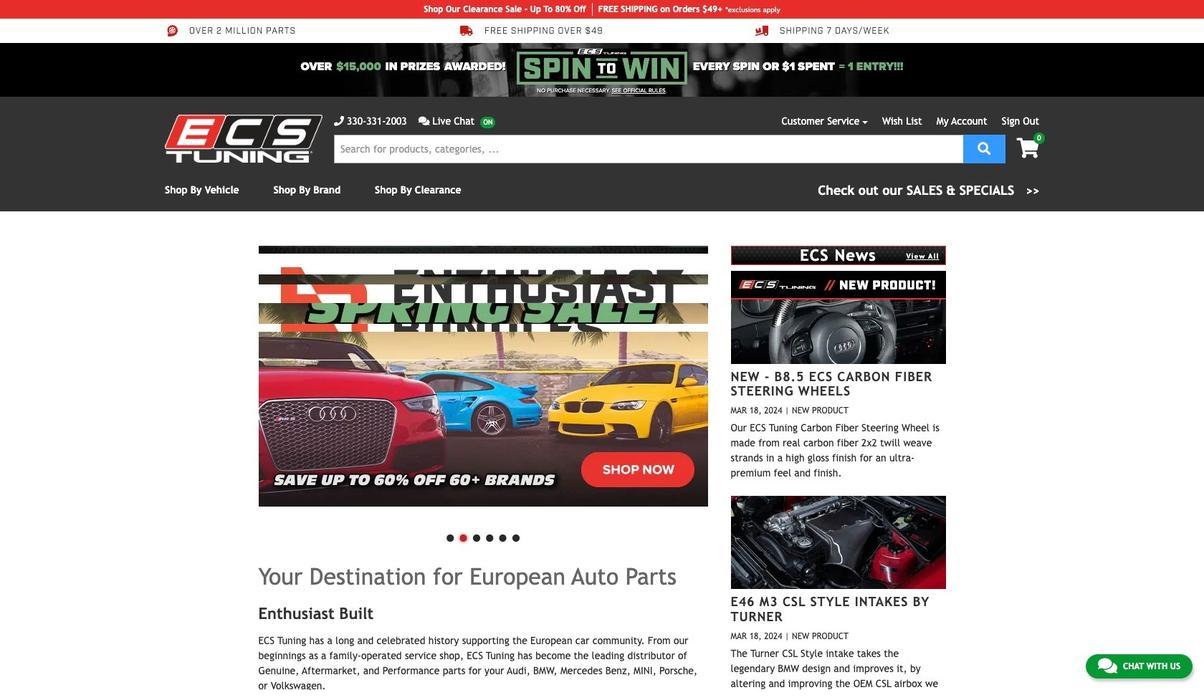 Task type: locate. For each thing, give the bounding box(es) containing it.
generic - ecs spring sale image
[[258, 246, 708, 507], [258, 246, 708, 507]]

Search text field
[[334, 135, 964, 163]]

ecs tuning 'spin to win' contest logo image
[[517, 49, 688, 85]]

search image
[[978, 142, 991, 155]]

phone image
[[334, 116, 344, 126]]



Task type: describe. For each thing, give the bounding box(es) containing it.
comments image
[[419, 116, 430, 126]]

e46 m3 csl style intakes by turner image
[[731, 496, 946, 590]]

new - b8.5 ecs carbon fiber steering wheels image
[[731, 271, 946, 364]]

comments image
[[1098, 657, 1118, 675]]

ecs tuning image
[[165, 115, 323, 163]]

generic - ecs enthusiast bundles image
[[258, 246, 708, 507]]



Task type: vqa. For each thing, say whether or not it's contained in the screenshot.
GENERIC - ECS ENTHUSIAST BUNDLES image
yes



